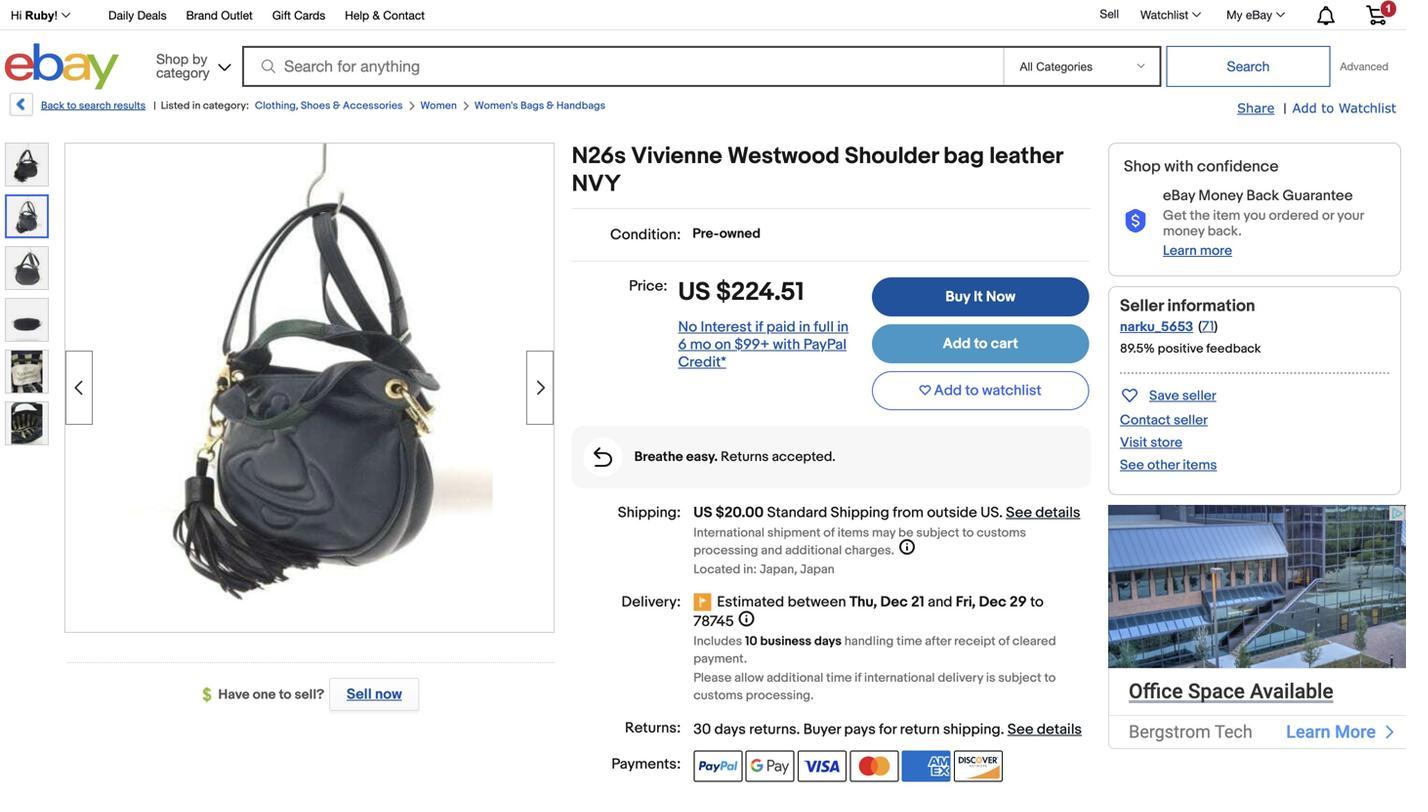 Task type: vqa. For each thing, say whether or not it's contained in the screenshot.
The For
yes



Task type: describe. For each thing, give the bounding box(es) containing it.
seller information narku_5653 ( 71 ) 89.5% positive feedback
[[1120, 296, 1262, 356]]

add to watchlist
[[934, 382, 1042, 400]]

now
[[986, 288, 1016, 306]]

n26s vivienne westwood shoulder bag leather nvy - picture 2 of 6 image
[[126, 141, 493, 630]]

items inside contact seller visit store see other items
[[1183, 457, 1217, 474]]

0 horizontal spatial back
[[41, 100, 65, 112]]

us right outside
[[981, 504, 999, 522]]

breathe
[[634, 449, 683, 465]]

shop by category
[[156, 51, 210, 81]]

sell?
[[295, 687, 324, 703]]

ebay inside ebay money back guarantee get the item you ordered or your money back. learn more
[[1163, 187, 1196, 205]]

credit*
[[678, 354, 726, 371]]

time inside handling time after receipt of cleared payment.
[[897, 634, 922, 649]]

0 vertical spatial with
[[1165, 157, 1194, 176]]

westwood
[[728, 143, 840, 170]]

paid
[[767, 318, 796, 336]]

see inside contact seller visit store see other items
[[1120, 457, 1145, 474]]

visit
[[1120, 435, 1148, 451]]

watchlist inside 'share | add to watchlist'
[[1339, 100, 1397, 115]]

1 dec from the left
[[881, 593, 908, 611]]

money
[[1199, 187, 1243, 205]]

from
[[893, 504, 924, 522]]

to inside "please allow additional time if international delivery is subject to customs processing."
[[1045, 671, 1056, 686]]

store
[[1151, 435, 1183, 451]]

1 vertical spatial days
[[715, 721, 746, 738]]

2 dec from the left
[[979, 593, 1007, 611]]

one
[[253, 687, 276, 703]]

brand outlet link
[[186, 5, 253, 27]]

price:
[[629, 277, 668, 295]]

advanced link
[[1331, 47, 1399, 86]]

$224.51
[[716, 277, 804, 308]]

account navigation
[[0, 0, 1402, 30]]

contact seller link
[[1120, 412, 1208, 429]]

shipping:
[[618, 504, 681, 522]]

dollar sign image
[[203, 687, 218, 703]]

0 horizontal spatial |
[[154, 100, 156, 112]]

sell now link
[[324, 678, 420, 711]]

results
[[113, 100, 146, 112]]

0 vertical spatial see details link
[[1006, 504, 1081, 522]]

1 vertical spatial see details link
[[1008, 721, 1082, 738]]

japan,
[[760, 562, 798, 577]]

of inside international shipment of items may be subject to customs processing and additional charges.
[[824, 526, 835, 541]]

money
[[1163, 223, 1205, 240]]

payments:
[[612, 756, 681, 773]]

is
[[986, 671, 996, 686]]

2 horizontal spatial in
[[837, 318, 849, 336]]

71
[[1202, 318, 1215, 335]]

to right the one
[[279, 687, 292, 703]]

by
[[192, 51, 207, 67]]

ordered
[[1269, 208, 1319, 224]]

for
[[879, 721, 897, 738]]

picture 3 of 6 image
[[6, 247, 48, 289]]

international
[[864, 671, 935, 686]]

in:
[[744, 562, 757, 577]]

returns
[[749, 721, 797, 738]]

to inside 'share | add to watchlist'
[[1322, 100, 1334, 115]]

guarantee
[[1283, 187, 1353, 205]]

back to search results
[[41, 100, 146, 112]]

women
[[420, 100, 457, 112]]

shoes
[[301, 100, 331, 112]]

sell for sell
[[1100, 7, 1119, 21]]

if inside no interest if paid in full in 6 mo on $99+ with paypal credit*
[[755, 318, 763, 336]]

Search for anything text field
[[245, 48, 1000, 85]]

add for add to watchlist
[[934, 382, 962, 400]]

subject inside international shipment of items may be subject to customs processing and additional charges.
[[917, 526, 960, 541]]

between
[[788, 593, 846, 611]]

pre-
[[693, 226, 720, 242]]

nvy
[[572, 170, 621, 198]]

0 vertical spatial details
[[1036, 504, 1081, 522]]

brand outlet
[[186, 8, 253, 22]]

sell link
[[1091, 7, 1128, 21]]

share
[[1238, 100, 1275, 115]]

10
[[745, 634, 758, 649]]

back to search results link
[[8, 93, 146, 123]]

delivery alert flag image
[[694, 593, 717, 613]]

1 vertical spatial see
[[1006, 504, 1032, 522]]

delivery
[[938, 671, 984, 686]]

contact inside contact seller visit store see other items
[[1120, 412, 1171, 429]]

add inside 'share | add to watchlist'
[[1293, 100, 1317, 115]]

share button
[[1238, 100, 1275, 117]]

share | add to watchlist
[[1238, 100, 1397, 117]]

watchlist link
[[1130, 3, 1210, 26]]

and inside estimated between thu, dec 21 and fri, dec 29 to 78745
[[928, 593, 953, 611]]

no interest if paid in full in 6 mo on $99+ with paypal credit*
[[678, 318, 849, 371]]

daily
[[108, 8, 134, 22]]

shoulder
[[845, 143, 939, 170]]

receipt
[[954, 634, 996, 649]]

additional inside "please allow additional time if international delivery is subject to customs processing."
[[767, 671, 824, 686]]

shop by category button
[[147, 43, 235, 85]]

71 link
[[1202, 318, 1215, 335]]

| listed in category:
[[154, 100, 249, 112]]

save seller
[[1150, 388, 1217, 404]]

daily deals
[[108, 8, 167, 22]]

gift
[[272, 8, 291, 22]]

& for clothing, shoes & accessories
[[333, 100, 341, 112]]

with details__icon image for ebay money back guarantee
[[1124, 209, 1148, 234]]

have
[[218, 687, 250, 703]]

picture 1 of 6 image
[[6, 144, 48, 186]]

owned
[[720, 226, 761, 242]]

subject inside "please allow additional time if international delivery is subject to customs processing."
[[999, 671, 1042, 686]]

us $20.00 standard shipping from outside us . see details
[[694, 504, 1081, 522]]

information
[[1168, 296, 1256, 316]]

located in: japan, japan
[[694, 562, 835, 577]]

gift cards link
[[272, 5, 326, 27]]

japan
[[800, 562, 835, 577]]

positive
[[1158, 341, 1204, 356]]

help & contact link
[[345, 5, 425, 27]]

search
[[79, 100, 111, 112]]

2 vertical spatial see
[[1008, 721, 1034, 738]]

narku_5653
[[1120, 319, 1194, 335]]

add for add to cart
[[943, 335, 971, 353]]

clothing, shoes & accessories
[[255, 100, 403, 112]]

shop for shop with confidence
[[1124, 157, 1161, 176]]

outlet
[[221, 8, 253, 22]]

visit store link
[[1120, 435, 1183, 451]]

us for us $20.00 standard shipping from outside us . see details
[[694, 504, 713, 522]]

buy it now link
[[872, 277, 1089, 316]]

us $224.51 main content
[[572, 143, 1091, 794]]

leather
[[990, 143, 1063, 170]]

my
[[1227, 8, 1243, 21]]

buy
[[946, 288, 971, 306]]

to inside international shipment of items may be subject to customs processing and additional charges.
[[963, 526, 974, 541]]

cleared
[[1013, 634, 1056, 649]]

ruby
[[25, 9, 54, 22]]

n26s
[[572, 143, 626, 170]]

please
[[694, 671, 732, 686]]

cards
[[294, 8, 326, 22]]

78745
[[694, 613, 734, 631]]

& inside account navigation
[[373, 8, 380, 22]]

to inside estimated between thu, dec 21 and fri, dec 29 to 78745
[[1030, 593, 1044, 611]]

discover image
[[954, 751, 1003, 782]]

picture 2 of 6 image
[[7, 196, 47, 236]]



Task type: locate. For each thing, give the bounding box(es) containing it.
payment.
[[694, 652, 747, 667]]

| right share button
[[1284, 101, 1287, 117]]

items down shipping
[[838, 526, 869, 541]]

to inside button
[[966, 382, 979, 400]]

time inside "please allow additional time if international delivery is subject to customs processing."
[[826, 671, 852, 686]]

0 horizontal spatial time
[[826, 671, 852, 686]]

subject right is
[[999, 671, 1042, 686]]

listed
[[161, 100, 190, 112]]

category
[[156, 64, 210, 81]]

additional
[[785, 543, 842, 558], [767, 671, 824, 686]]

handling
[[845, 634, 894, 649]]

mo
[[690, 336, 712, 354]]

us up no
[[678, 277, 711, 308]]

of inside handling time after receipt of cleared payment.
[[999, 634, 1010, 649]]

None submit
[[1167, 46, 1331, 87]]

see right outside
[[1006, 504, 1032, 522]]

customs inside "please allow additional time if international delivery is subject to customs processing."
[[694, 688, 743, 703]]

6
[[678, 336, 687, 354]]

on
[[715, 336, 732, 354]]

in right "full"
[[837, 318, 849, 336]]

if left the paid
[[755, 318, 763, 336]]

in left "full"
[[799, 318, 811, 336]]

add down add to cart link
[[934, 382, 962, 400]]

add down 'buy'
[[943, 335, 971, 353]]

return
[[900, 721, 940, 738]]

sell for sell now
[[347, 686, 372, 703]]

additional inside international shipment of items may be subject to customs processing and additional charges.
[[785, 543, 842, 558]]

seller
[[1183, 388, 1217, 404], [1174, 412, 1208, 429]]

easy.
[[686, 449, 718, 465]]

1 vertical spatial details
[[1037, 721, 1082, 738]]

0 horizontal spatial &
[[333, 100, 341, 112]]

see right shipping
[[1008, 721, 1034, 738]]

1 horizontal spatial in
[[799, 318, 811, 336]]

add to cart link
[[872, 324, 1089, 363]]

see down visit
[[1120, 457, 1145, 474]]

| left listed
[[154, 100, 156, 112]]

sell inside account navigation
[[1100, 7, 1119, 21]]

watchlist inside account navigation
[[1141, 8, 1189, 21]]

bag
[[944, 143, 985, 170]]

to left search in the top left of the page
[[67, 100, 77, 112]]

get
[[1163, 208, 1187, 224]]

back up you
[[1247, 187, 1280, 205]]

add to cart
[[943, 335, 1019, 353]]

outside
[[927, 504, 978, 522]]

have one to sell?
[[218, 687, 324, 703]]

1 horizontal spatial back
[[1247, 187, 1280, 205]]

0 horizontal spatial watchlist
[[1141, 8, 1189, 21]]

subject down outside
[[917, 526, 960, 541]]

0 horizontal spatial items
[[838, 526, 869, 541]]

1 vertical spatial items
[[838, 526, 869, 541]]

picture 4 of 6 image
[[6, 299, 48, 341]]

ebay
[[1246, 8, 1273, 21], [1163, 187, 1196, 205]]

0 horizontal spatial of
[[824, 526, 835, 541]]

1 vertical spatial with details__icon image
[[594, 447, 613, 467]]

1
[[1386, 2, 1392, 14]]

dec left '21'
[[881, 593, 908, 611]]

to left watchlist
[[966, 382, 979, 400]]

returns
[[721, 449, 769, 465]]

0 vertical spatial contact
[[383, 8, 425, 22]]

back left search in the top left of the page
[[41, 100, 65, 112]]

0 horizontal spatial if
[[755, 318, 763, 336]]

estimated
[[717, 593, 785, 611]]

vivienne
[[631, 143, 723, 170]]

picture 5 of 6 image
[[6, 351, 48, 393]]

cart
[[991, 335, 1019, 353]]

seller inside contact seller visit store see other items
[[1174, 412, 1208, 429]]

and up 'japan,'
[[761, 543, 783, 558]]

customs inside international shipment of items may be subject to customs processing and additional charges.
[[977, 526, 1026, 541]]

0 vertical spatial add
[[1293, 100, 1317, 115]]

to left cart
[[974, 335, 988, 353]]

shop with confidence
[[1124, 157, 1279, 176]]

in right listed
[[192, 100, 201, 112]]

0 vertical spatial ebay
[[1246, 8, 1273, 21]]

0 vertical spatial seller
[[1183, 388, 1217, 404]]

advertisement region
[[1109, 505, 1407, 749]]

0 vertical spatial time
[[897, 634, 922, 649]]

google pay image
[[746, 751, 795, 782]]

back.
[[1208, 223, 1242, 240]]

1 vertical spatial if
[[855, 671, 862, 686]]

international
[[694, 526, 765, 541]]

item
[[1213, 208, 1241, 224]]

may
[[872, 526, 896, 541]]

1 vertical spatial ebay
[[1163, 187, 1196, 205]]

0 horizontal spatial customs
[[694, 688, 743, 703]]

charges.
[[845, 543, 895, 558]]

with inside no interest if paid in full in 6 mo on $99+ with paypal credit*
[[773, 336, 800, 354]]

89.5%
[[1120, 341, 1155, 356]]

accessories
[[343, 100, 403, 112]]

customs down outside
[[977, 526, 1026, 541]]

1 horizontal spatial of
[[999, 634, 1010, 649]]

clothing, shoes & accessories link
[[255, 100, 403, 112]]

in
[[192, 100, 201, 112], [799, 318, 811, 336], [837, 318, 849, 336]]

1 vertical spatial subject
[[999, 671, 1042, 686]]

with details__icon image inside "us $224.51" main content
[[594, 447, 613, 467]]

0 vertical spatial see
[[1120, 457, 1145, 474]]

with up get
[[1165, 157, 1194, 176]]

1 horizontal spatial |
[[1284, 101, 1287, 117]]

narku_5653 link
[[1120, 319, 1194, 335]]

paypal credit image
[[694, 793, 795, 794]]

1 vertical spatial contact
[[1120, 412, 1171, 429]]

add inside button
[[934, 382, 962, 400]]

1 horizontal spatial ebay
[[1246, 8, 1273, 21]]

learn
[[1163, 243, 1197, 259]]

1 vertical spatial watchlist
[[1339, 100, 1397, 115]]

. right outside
[[999, 504, 1003, 522]]

us for us $224.51
[[678, 277, 711, 308]]

1 horizontal spatial &
[[373, 8, 380, 22]]

1 vertical spatial sell
[[347, 686, 372, 703]]

your
[[1338, 208, 1364, 224]]

ebay inside account navigation
[[1246, 8, 1273, 21]]

1 horizontal spatial time
[[897, 634, 922, 649]]

full
[[814, 318, 834, 336]]

additional up processing.
[[767, 671, 824, 686]]

to
[[67, 100, 77, 112], [1322, 100, 1334, 115], [974, 335, 988, 353], [966, 382, 979, 400], [963, 526, 974, 541], [1030, 593, 1044, 611], [1045, 671, 1056, 686], [279, 687, 292, 703]]

0 vertical spatial subject
[[917, 526, 960, 541]]

seller right save
[[1183, 388, 1217, 404]]

delivery:
[[622, 593, 681, 611]]

no
[[678, 318, 698, 336]]

0 vertical spatial sell
[[1100, 7, 1119, 21]]

ebay right 'my'
[[1246, 8, 1273, 21]]

and right '21'
[[928, 593, 953, 611]]

time left the after
[[897, 634, 922, 649]]

category:
[[203, 100, 249, 112]]

international shipment of items may be subject to customs processing and additional charges.
[[694, 526, 1026, 558]]

sell now
[[347, 686, 402, 703]]

sell left now
[[347, 686, 372, 703]]

ebay up get
[[1163, 187, 1196, 205]]

shop by category banner
[[0, 0, 1402, 95]]

contact right help
[[383, 8, 425, 22]]

1 vertical spatial additional
[[767, 671, 824, 686]]

contact up visit store link
[[1120, 412, 1171, 429]]

&
[[373, 8, 380, 22], [333, 100, 341, 112], [547, 100, 554, 112]]

seller down save seller
[[1174, 412, 1208, 429]]

now
[[375, 686, 402, 703]]

seller for save
[[1183, 388, 1217, 404]]

1 horizontal spatial dec
[[979, 593, 1007, 611]]

0 horizontal spatial and
[[761, 543, 783, 558]]

0 vertical spatial days
[[815, 634, 842, 649]]

|
[[154, 100, 156, 112], [1284, 101, 1287, 117]]

watchlist
[[982, 382, 1042, 400]]

women's
[[475, 100, 518, 112]]

1 vertical spatial and
[[928, 593, 953, 611]]

with details__icon image
[[1124, 209, 1148, 234], [594, 447, 613, 467]]

seller inside button
[[1183, 388, 1217, 404]]

to down 'advanced' link
[[1322, 100, 1334, 115]]

contact inside help & contact link
[[383, 8, 425, 22]]

0 horizontal spatial ebay
[[1163, 187, 1196, 205]]

none submit inside shop by category banner
[[1167, 46, 1331, 87]]

0 vertical spatial of
[[824, 526, 835, 541]]

1 vertical spatial of
[[999, 634, 1010, 649]]

1 horizontal spatial items
[[1183, 457, 1217, 474]]

1 vertical spatial seller
[[1174, 412, 1208, 429]]

0 horizontal spatial contact
[[383, 8, 425, 22]]

0 vertical spatial items
[[1183, 457, 1217, 474]]

0 horizontal spatial days
[[715, 721, 746, 738]]

1 horizontal spatial sell
[[1100, 7, 1119, 21]]

1 horizontal spatial customs
[[977, 526, 1026, 541]]

of right receipt
[[999, 634, 1010, 649]]

dec
[[881, 593, 908, 611], [979, 593, 1007, 611]]

0 horizontal spatial subject
[[917, 526, 960, 541]]

and inside international shipment of items may be subject to customs processing and additional charges.
[[761, 543, 783, 558]]

back inside ebay money back guarantee get the item you ordered or your money back. learn more
[[1247, 187, 1280, 205]]

1 horizontal spatial subject
[[999, 671, 1042, 686]]

time down handling time after receipt of cleared payment.
[[826, 671, 852, 686]]

after
[[925, 634, 952, 649]]

if down handling time after receipt of cleared payment.
[[855, 671, 862, 686]]

1 vertical spatial back
[[1247, 187, 1280, 205]]

includes 10 business days
[[694, 634, 842, 649]]

. up "discover" 'image'
[[1001, 721, 1005, 738]]

paypal
[[804, 336, 847, 354]]

seller for contact
[[1174, 412, 1208, 429]]

clothing,
[[255, 100, 298, 112]]

feedback
[[1207, 341, 1262, 356]]

0 horizontal spatial with details__icon image
[[594, 447, 613, 467]]

us up international
[[694, 504, 713, 522]]

be
[[899, 526, 914, 541]]

master card image
[[850, 751, 899, 782]]

1 horizontal spatial watchlist
[[1339, 100, 1397, 115]]

if inside "please allow additional time if international delivery is subject to customs processing."
[[855, 671, 862, 686]]

.
[[999, 504, 1003, 522], [797, 721, 800, 738], [1001, 721, 1005, 738]]

watchlist right sell 'link'
[[1141, 8, 1189, 21]]

deals
[[137, 8, 167, 22]]

to down outside
[[963, 526, 974, 541]]

sell left watchlist link
[[1100, 7, 1119, 21]]

1 horizontal spatial with
[[1165, 157, 1194, 176]]

of
[[824, 526, 835, 541], [999, 634, 1010, 649]]

0 vertical spatial shop
[[156, 51, 189, 67]]

estimated between thu, dec 21 and fri, dec 29 to 78745
[[694, 593, 1044, 631]]

0 vertical spatial customs
[[977, 526, 1026, 541]]

0 horizontal spatial with
[[773, 336, 800, 354]]

& for women's bags & handbags
[[547, 100, 554, 112]]

1 vertical spatial time
[[826, 671, 852, 686]]

1 vertical spatial add
[[943, 335, 971, 353]]

items right other
[[1183, 457, 1217, 474]]

1 link
[[1355, 0, 1399, 28]]

to right 29
[[1030, 593, 1044, 611]]

0 horizontal spatial in
[[192, 100, 201, 112]]

picture 6 of 6 image
[[6, 402, 48, 444]]

women's bags & handbags link
[[475, 100, 606, 112]]

shop inside 'shop by category'
[[156, 51, 189, 67]]

1 horizontal spatial days
[[815, 634, 842, 649]]

1 horizontal spatial shop
[[1124, 157, 1161, 176]]

watchlist down advanced
[[1339, 100, 1397, 115]]

processing
[[694, 543, 759, 558]]

1 horizontal spatial and
[[928, 593, 953, 611]]

other
[[1148, 457, 1180, 474]]

seller
[[1120, 296, 1164, 316]]

additional up japan
[[785, 543, 842, 558]]

30 days returns . buyer pays for return shipping . see details
[[694, 721, 1082, 738]]

items inside international shipment of items may be subject to customs processing and additional charges.
[[838, 526, 869, 541]]

0 vertical spatial watchlist
[[1141, 8, 1189, 21]]

items
[[1183, 457, 1217, 474], [838, 526, 869, 541]]

women's bags & handbags
[[475, 100, 606, 112]]

1 horizontal spatial contact
[[1120, 412, 1171, 429]]

| inside 'share | add to watchlist'
[[1284, 101, 1287, 117]]

visa image
[[798, 751, 847, 782]]

returns:
[[625, 719, 681, 737]]

american express image
[[902, 751, 951, 782]]

with details__icon image for breathe easy.
[[594, 447, 613, 467]]

buyer
[[804, 721, 841, 738]]

located
[[694, 562, 741, 577]]

2 horizontal spatial &
[[547, 100, 554, 112]]

dec left 29
[[979, 593, 1007, 611]]

0 horizontal spatial sell
[[347, 686, 372, 703]]

gift cards
[[272, 8, 326, 22]]

with details__icon image left the breathe
[[594, 447, 613, 467]]

see details link right shipping
[[1008, 721, 1082, 738]]

of right shipment
[[824, 526, 835, 541]]

to down cleared
[[1045, 671, 1056, 686]]

0 vertical spatial if
[[755, 318, 763, 336]]

. left the buyer at the bottom right
[[797, 721, 800, 738]]

add right share
[[1293, 100, 1317, 115]]

days down the between
[[815, 634, 842, 649]]

customs down please
[[694, 688, 743, 703]]

2 vertical spatial add
[[934, 382, 962, 400]]

paypal image
[[694, 751, 743, 782]]

1 vertical spatial with
[[773, 336, 800, 354]]

with right $99+ in the right of the page
[[773, 336, 800, 354]]

0 vertical spatial additional
[[785, 543, 842, 558]]

us $224.51
[[678, 277, 804, 308]]

see details link right outside
[[1006, 504, 1081, 522]]

with details__icon image left get
[[1124, 209, 1148, 234]]

shop for shop by category
[[156, 51, 189, 67]]

days right '30'
[[715, 721, 746, 738]]

0 horizontal spatial dec
[[881, 593, 908, 611]]

0 vertical spatial with details__icon image
[[1124, 209, 1148, 234]]

1 horizontal spatial with details__icon image
[[1124, 209, 1148, 234]]

1 horizontal spatial if
[[855, 671, 862, 686]]

1 vertical spatial shop
[[1124, 157, 1161, 176]]

$99+
[[735, 336, 770, 354]]

0 vertical spatial back
[[41, 100, 65, 112]]

& right bags
[[547, 100, 554, 112]]

& right "shoes"
[[333, 100, 341, 112]]

& right help
[[373, 8, 380, 22]]

advanced
[[1341, 60, 1389, 73]]

thu,
[[850, 593, 877, 611]]

0 horizontal spatial shop
[[156, 51, 189, 67]]

1 vertical spatial customs
[[694, 688, 743, 703]]

standard
[[767, 504, 828, 522]]

bags
[[521, 100, 544, 112]]

0 vertical spatial and
[[761, 543, 783, 558]]



